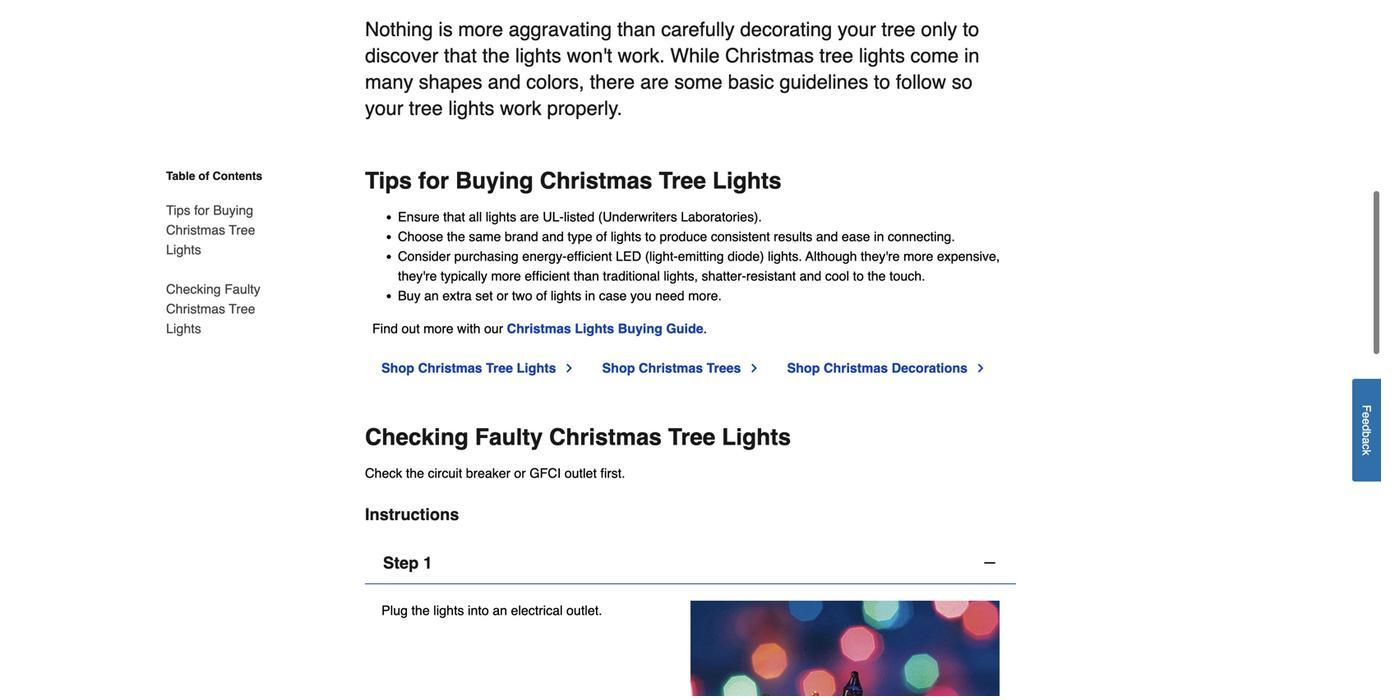 Task type: vqa. For each thing, say whether or not it's contained in the screenshot.
first 3%
no



Task type: locate. For each thing, give the bounding box(es) containing it.
1 vertical spatial are
[[520, 209, 539, 224]]

2 horizontal spatial of
[[596, 229, 607, 244]]

for down table of contents
[[194, 203, 209, 218]]

for inside the tips for buying christmas tree lights link
[[194, 203, 209, 218]]

chevron right image right "trees"
[[748, 362, 761, 375]]

1 vertical spatial checking faulty christmas tree lights
[[365, 424, 791, 451]]

table of contents element
[[146, 168, 270, 339]]

circuit
[[428, 466, 462, 481]]

expensive,
[[937, 249, 1000, 264]]

2 chevron right image from the left
[[748, 362, 761, 375]]

tree up guidelines
[[820, 44, 854, 67]]

more right is
[[458, 18, 503, 41]]

1 vertical spatial they're
[[398, 268, 437, 284]]

1 horizontal spatial your
[[838, 18, 876, 41]]

of right two at the left
[[536, 288, 547, 303]]

of
[[199, 169, 209, 183], [596, 229, 607, 244], [536, 288, 547, 303]]

your down 'many'
[[365, 97, 403, 120]]

than inside the nothing is more aggravating than carefully decorating your tree only to discover that the lights won't work. while christmas tree lights come in many shapes and colors, there are some basic guidelines to follow so your tree lights work properly.
[[617, 18, 656, 41]]

so
[[952, 71, 973, 93]]

1 horizontal spatial of
[[536, 288, 547, 303]]

tips inside tips for buying christmas tree lights
[[166, 203, 190, 218]]

into
[[468, 603, 489, 618]]

and up work
[[488, 71, 521, 93]]

0 vertical spatial your
[[838, 18, 876, 41]]

1 vertical spatial tips for buying christmas tree lights
[[166, 203, 255, 257]]

2 shop from the left
[[602, 361, 635, 376]]

0 horizontal spatial they're
[[398, 268, 437, 284]]

1 vertical spatial tips
[[166, 203, 190, 218]]

gfci
[[530, 466, 561, 481]]

are up brand
[[520, 209, 539, 224]]

in right "ease"
[[874, 229, 884, 244]]

than inside ensure that all lights are ul-listed (underwriters laboratories). choose the same brand and type of lights to produce consistent results and ease in connecting. consider purchasing energy-efficient led (light-emitting diode) lights. although they're more expensive, they're typically more efficient than traditional lights, shatter-resistant and cool to the touch. buy an extra set or two of lights in case you need more.
[[574, 268, 599, 284]]

they're down the consider
[[398, 268, 437, 284]]

1 horizontal spatial shop
[[602, 361, 635, 376]]

checking inside table of contents element
[[166, 282, 221, 297]]

buying up all
[[455, 168, 534, 194]]

0 horizontal spatial tips for buying christmas tree lights
[[166, 203, 255, 257]]

christmas down table
[[166, 222, 225, 238]]

shop down christmas lights buying guide link
[[602, 361, 635, 376]]

2 vertical spatial in
[[585, 288, 595, 303]]

christmas
[[725, 44, 814, 67], [540, 168, 653, 194], [166, 222, 225, 238], [166, 301, 225, 317], [507, 321, 571, 336], [418, 361, 482, 376], [639, 361, 703, 376], [824, 361, 888, 376], [549, 424, 662, 451]]

lights
[[515, 44, 561, 67], [859, 44, 905, 67], [448, 97, 495, 120], [486, 209, 516, 224], [611, 229, 642, 244], [551, 288, 582, 303], [433, 603, 464, 618]]

1 horizontal spatial tips for buying christmas tree lights
[[365, 168, 782, 194]]

0 horizontal spatial your
[[365, 97, 403, 120]]

step
[[383, 554, 419, 573]]

out
[[402, 321, 420, 336]]

tips for buying christmas tree lights down table of contents
[[166, 203, 255, 257]]

lights up colors,
[[515, 44, 561, 67]]

1 vertical spatial an
[[493, 603, 507, 618]]

shop for shop christmas tree lights
[[382, 361, 414, 376]]

lights.
[[768, 249, 802, 264]]

find
[[372, 321, 398, 336]]

traditional
[[603, 268, 660, 284]]

checking faulty christmas tree lights
[[166, 282, 260, 336], [365, 424, 791, 451]]

1 vertical spatial than
[[574, 268, 599, 284]]

than up case
[[574, 268, 599, 284]]

0 horizontal spatial tips
[[166, 203, 190, 218]]

0 horizontal spatial tree
[[409, 97, 443, 120]]

that left all
[[443, 209, 465, 224]]

0 horizontal spatial than
[[574, 268, 599, 284]]

in up so
[[964, 44, 980, 67]]

1 horizontal spatial buying
[[455, 168, 534, 194]]

our
[[484, 321, 503, 336]]

0 vertical spatial checking faulty christmas tree lights
[[166, 282, 260, 336]]

tips for buying christmas tree lights inside table of contents element
[[166, 203, 255, 257]]

an
[[424, 288, 439, 303], [493, 603, 507, 618]]

and inside the nothing is more aggravating than carefully decorating your tree only to discover that the lights won't work. while christmas tree lights come in many shapes and colors, there are some basic guidelines to follow so your tree lights work properly.
[[488, 71, 521, 93]]

f e e d b a c k
[[1360, 405, 1374, 456]]

chevron right image right decorations
[[974, 362, 988, 375]]

they're down "ease"
[[861, 249, 900, 264]]

guide
[[666, 321, 704, 336]]

shop
[[382, 361, 414, 376], [602, 361, 635, 376], [787, 361, 820, 376]]

1 vertical spatial for
[[194, 203, 209, 218]]

0 vertical spatial or
[[497, 288, 508, 303]]

0 vertical spatial tips
[[365, 168, 412, 194]]

0 horizontal spatial checking faulty christmas tree lights
[[166, 282, 260, 336]]

e up b
[[1360, 419, 1374, 425]]

1 chevron right image from the left
[[563, 362, 576, 375]]

faulty up check the circuit breaker or gfci outlet first.
[[475, 424, 543, 451]]

christmas down two at the left
[[507, 321, 571, 336]]

e up d
[[1360, 412, 1374, 419]]

more up two at the left
[[491, 268, 521, 284]]

ul-
[[543, 209, 564, 224]]

nothing
[[365, 18, 433, 41]]

and up although
[[816, 229, 838, 244]]

your up guidelines
[[838, 18, 876, 41]]

0 vertical spatial an
[[424, 288, 439, 303]]

the left the circuit
[[406, 466, 424, 481]]

checking
[[166, 282, 221, 297], [365, 424, 469, 451]]

your
[[838, 18, 876, 41], [365, 97, 403, 120]]

christmas down the tips for buying christmas tree lights link
[[166, 301, 225, 317]]

1 horizontal spatial an
[[493, 603, 507, 618]]

tree down shapes
[[409, 97, 443, 120]]

buying down contents
[[213, 203, 253, 218]]

0 vertical spatial they're
[[861, 249, 900, 264]]

2 vertical spatial buying
[[618, 321, 663, 336]]

connecting.
[[888, 229, 955, 244]]

0 horizontal spatial chevron right image
[[563, 362, 576, 375]]

the
[[482, 44, 510, 67], [447, 229, 465, 244], [868, 268, 886, 284], [406, 466, 424, 481], [412, 603, 430, 618]]

plug
[[382, 603, 408, 618]]

or right set
[[497, 288, 508, 303]]

that up shapes
[[444, 44, 477, 67]]

0 vertical spatial tree
[[882, 18, 916, 41]]

are
[[640, 71, 669, 93], [520, 209, 539, 224]]

for up ensure
[[418, 168, 449, 194]]

checking faulty christmas tree lights up outlet
[[365, 424, 791, 451]]

0 horizontal spatial for
[[194, 203, 209, 218]]

chevron right image inside shop christmas decorations link
[[974, 362, 988, 375]]

chevron right image inside shop christmas trees link
[[748, 362, 761, 375]]

tips down table
[[166, 203, 190, 218]]

shop for shop christmas trees
[[602, 361, 635, 376]]

in
[[964, 44, 980, 67], [874, 229, 884, 244], [585, 288, 595, 303]]

the right plug
[[412, 603, 430, 618]]

christmas left decorations
[[824, 361, 888, 376]]

shop down find
[[382, 361, 414, 376]]

need
[[655, 288, 685, 303]]

0 vertical spatial buying
[[455, 168, 534, 194]]

shop christmas trees
[[602, 361, 741, 376]]

christmas down guide
[[639, 361, 703, 376]]

step 1
[[383, 554, 433, 573]]

0 horizontal spatial of
[[199, 169, 209, 183]]

tips up ensure
[[365, 168, 412, 194]]

1 vertical spatial buying
[[213, 203, 253, 218]]

properly.
[[547, 97, 622, 120]]

2 horizontal spatial tree
[[882, 18, 916, 41]]

of right table
[[199, 169, 209, 183]]

chevron right image inside shop christmas tree lights link
[[563, 362, 576, 375]]

efficient down type
[[567, 249, 612, 264]]

buying down you
[[618, 321, 663, 336]]

lights up same
[[486, 209, 516, 224]]

tree
[[882, 18, 916, 41], [820, 44, 854, 67], [409, 97, 443, 120]]

an right into
[[493, 603, 507, 618]]

there
[[590, 71, 635, 93]]

0 vertical spatial than
[[617, 18, 656, 41]]

nothing is more aggravating than carefully decorating your tree only to discover that the lights won't work. while christmas tree lights come in many shapes and colors, there are some basic guidelines to follow so your tree lights work properly.
[[365, 18, 980, 120]]

3 chevron right image from the left
[[974, 362, 988, 375]]

are down work.
[[640, 71, 669, 93]]

plug the lights into an electrical outlet.
[[382, 603, 602, 618]]

0 horizontal spatial checking
[[166, 282, 221, 297]]

listed
[[564, 209, 595, 224]]

to right cool
[[853, 268, 864, 284]]

ease
[[842, 229, 870, 244]]

shapes
[[419, 71, 482, 93]]

1 horizontal spatial chevron right image
[[748, 362, 761, 375]]

or left gfci
[[514, 466, 526, 481]]

more
[[458, 18, 503, 41], [904, 249, 934, 264], [491, 268, 521, 284], [424, 321, 454, 336]]

colors,
[[526, 71, 584, 93]]

chevron right image
[[563, 362, 576, 375], [748, 362, 761, 375], [974, 362, 988, 375]]

2 horizontal spatial chevron right image
[[974, 362, 988, 375]]

they're
[[861, 249, 900, 264], [398, 268, 437, 284]]

follow
[[896, 71, 946, 93]]

1 shop from the left
[[382, 361, 414, 376]]

diode)
[[728, 249, 764, 264]]

1 vertical spatial of
[[596, 229, 607, 244]]

0 horizontal spatial an
[[424, 288, 439, 303]]

faulty down the tips for buying christmas tree lights link
[[225, 282, 260, 297]]

e
[[1360, 412, 1374, 419], [1360, 419, 1374, 425]]

efficient down energy- in the left top of the page
[[525, 268, 570, 284]]

1 vertical spatial or
[[514, 466, 526, 481]]

1 vertical spatial checking
[[365, 424, 469, 451]]

0 horizontal spatial faulty
[[225, 282, 260, 297]]

tree left only
[[882, 18, 916, 41]]

1 vertical spatial that
[[443, 209, 465, 224]]

you
[[631, 288, 652, 303]]

2 vertical spatial of
[[536, 288, 547, 303]]

2 horizontal spatial buying
[[618, 321, 663, 336]]

to up "(light-"
[[645, 229, 656, 244]]

efficient
[[567, 249, 612, 264], [525, 268, 570, 284]]

two
[[512, 288, 533, 303]]

type
[[568, 229, 593, 244]]

consider
[[398, 249, 451, 264]]

some
[[674, 71, 723, 93]]

trees
[[707, 361, 741, 376]]

c
[[1360, 444, 1374, 450]]

faulty
[[225, 282, 260, 297], [475, 424, 543, 451]]

1 vertical spatial in
[[874, 229, 884, 244]]

2 horizontal spatial shop
[[787, 361, 820, 376]]

lights,
[[664, 268, 698, 284]]

2 horizontal spatial in
[[964, 44, 980, 67]]

0 vertical spatial are
[[640, 71, 669, 93]]

to
[[963, 18, 979, 41], [874, 71, 891, 93], [645, 229, 656, 244], [853, 268, 864, 284]]

carefully
[[661, 18, 735, 41]]

0 vertical spatial checking
[[166, 282, 221, 297]]

many
[[365, 71, 413, 93]]

decorating
[[740, 18, 832, 41]]

1 horizontal spatial for
[[418, 168, 449, 194]]

extra
[[443, 288, 472, 303]]

checking faulty christmas tree lights down the tips for buying christmas tree lights link
[[166, 282, 260, 336]]

more.
[[688, 288, 722, 303]]

0 horizontal spatial are
[[520, 209, 539, 224]]

tree inside checking faulty christmas tree lights
[[229, 301, 255, 317]]

the up shapes
[[482, 44, 510, 67]]

tips for buying christmas tree lights up listed
[[365, 168, 782, 194]]

christmas down decorating
[[725, 44, 814, 67]]

0 vertical spatial in
[[964, 44, 980, 67]]

faulty inside checking faulty christmas tree lights
[[225, 282, 260, 297]]

chevron right image down find out more with our christmas lights buying guide .
[[563, 362, 576, 375]]

0 horizontal spatial or
[[497, 288, 508, 303]]

3 shop from the left
[[787, 361, 820, 376]]

shop right "trees"
[[787, 361, 820, 376]]

step 1 button
[[365, 543, 1016, 585]]

1 vertical spatial faulty
[[475, 424, 543, 451]]

1 horizontal spatial in
[[874, 229, 884, 244]]

checking down the tips for buying christmas tree lights link
[[166, 282, 221, 297]]

0 vertical spatial tips for buying christmas tree lights
[[365, 168, 782, 194]]

the left same
[[447, 229, 465, 244]]

1 horizontal spatial than
[[617, 18, 656, 41]]

0 vertical spatial that
[[444, 44, 477, 67]]

1 vertical spatial tree
[[820, 44, 854, 67]]

decorations
[[892, 361, 968, 376]]

0 horizontal spatial shop
[[382, 361, 414, 376]]

0 vertical spatial faulty
[[225, 282, 260, 297]]

table
[[166, 169, 195, 183]]

tree
[[659, 168, 706, 194], [229, 222, 255, 238], [229, 301, 255, 317], [486, 361, 513, 376], [668, 424, 716, 451]]

0 horizontal spatial buying
[[213, 203, 253, 218]]

(light-
[[645, 249, 678, 264]]

in left case
[[585, 288, 595, 303]]

checking up the circuit
[[365, 424, 469, 451]]

christmas down with
[[418, 361, 482, 376]]

of right type
[[596, 229, 607, 244]]

tips for buying christmas tree lights
[[365, 168, 782, 194], [166, 203, 255, 257]]

shop christmas trees link
[[602, 359, 761, 378]]

basic
[[728, 71, 774, 93]]

check the circuit breaker or gfci outlet first.
[[365, 466, 625, 481]]

1 horizontal spatial are
[[640, 71, 669, 93]]

an right buy
[[424, 288, 439, 303]]

(underwriters
[[598, 209, 677, 224]]

than up work.
[[617, 18, 656, 41]]



Task type: describe. For each thing, give the bounding box(es) containing it.
that inside the nothing is more aggravating than carefully decorating your tree only to discover that the lights won't work. while christmas tree lights come in many shapes and colors, there are some basic guidelines to follow so your tree lights work properly.
[[444, 44, 477, 67]]

guidelines
[[780, 71, 869, 93]]

case
[[599, 288, 627, 303]]

aggravating
[[509, 18, 612, 41]]

more right out
[[424, 321, 454, 336]]

won't
[[567, 44, 612, 67]]

lights up follow
[[859, 44, 905, 67]]

check
[[365, 466, 402, 481]]

christmas up first.
[[549, 424, 662, 451]]

1 vertical spatial your
[[365, 97, 403, 120]]

christmas inside shop christmas tree lights link
[[418, 361, 482, 376]]

ensure
[[398, 209, 440, 224]]

although
[[806, 249, 857, 264]]

christmas lights buying guide link
[[507, 321, 704, 336]]

2 e from the top
[[1360, 419, 1374, 425]]

f e e d b a c k button
[[1353, 379, 1381, 482]]

to right only
[[963, 18, 979, 41]]

cool
[[825, 268, 849, 284]]

christmas up listed
[[540, 168, 653, 194]]

k
[[1360, 450, 1374, 456]]

0 vertical spatial efficient
[[567, 249, 612, 264]]

is
[[439, 18, 453, 41]]

christmas inside checking faulty christmas tree lights
[[166, 301, 225, 317]]

buying inside table of contents element
[[213, 203, 253, 218]]

checking faulty christmas tree lights inside table of contents element
[[166, 282, 260, 336]]

shop for shop christmas decorations
[[787, 361, 820, 376]]

chevron right image for shop christmas tree lights
[[563, 362, 576, 375]]

tree inside tips for buying christmas tree lights
[[229, 222, 255, 238]]

laboratories).
[[681, 209, 762, 224]]

energy-
[[522, 249, 567, 264]]

chevron right image for shop christmas decorations
[[974, 362, 988, 375]]

purchasing
[[454, 249, 519, 264]]

contents
[[213, 169, 262, 183]]

minus image
[[982, 555, 998, 571]]

lights up led
[[611, 229, 642, 244]]

are inside ensure that all lights are ul-listed (underwriters laboratories). choose the same brand and type of lights to produce consistent results and ease in connecting. consider purchasing energy-efficient led (light-emitting diode) lights. although they're more expensive, they're typically more efficient than traditional lights, shatter-resistant and cool to the touch. buy an extra set or two of lights in case you need more.
[[520, 209, 539, 224]]

the inside the nothing is more aggravating than carefully decorating your tree only to discover that the lights won't work. while christmas tree lights come in many shapes and colors, there are some basic guidelines to follow so your tree lights work properly.
[[482, 44, 510, 67]]

ensure that all lights are ul-listed (underwriters laboratories). choose the same brand and type of lights to produce consistent results and ease in connecting. consider purchasing energy-efficient led (light-emitting diode) lights. although they're more expensive, they're typically more efficient than traditional lights, shatter-resistant and cool to the touch. buy an extra set or two of lights in case you need more.
[[398, 209, 1000, 303]]

christmas inside shop christmas decorations link
[[824, 361, 888, 376]]

christmas inside tips for buying christmas tree lights
[[166, 222, 225, 238]]

table of contents
[[166, 169, 262, 183]]

outlet
[[565, 466, 597, 481]]

electrical
[[511, 603, 563, 618]]

f
[[1360, 405, 1374, 412]]

work
[[500, 97, 542, 120]]

1 horizontal spatial tips
[[365, 168, 412, 194]]

led
[[616, 249, 642, 264]]

shop christmas tree lights link
[[382, 359, 576, 378]]

work.
[[618, 44, 665, 67]]

shop christmas tree lights
[[382, 361, 556, 376]]

outlet.
[[567, 603, 602, 618]]

checking faulty christmas tree lights link
[[166, 270, 270, 339]]

with
[[457, 321, 481, 336]]

tips for buying christmas tree lights link
[[166, 191, 270, 270]]

1 horizontal spatial tree
[[820, 44, 854, 67]]

instructions
[[365, 505, 459, 524]]

find out more with our christmas lights buying guide .
[[365, 321, 707, 336]]

a
[[1360, 438, 1374, 444]]

lights inside tips for buying christmas tree lights
[[166, 242, 201, 257]]

chevron right image for shop christmas trees
[[748, 362, 761, 375]]

the left touch.
[[868, 268, 886, 284]]

emitting
[[678, 249, 724, 264]]

lights down shapes
[[448, 97, 495, 120]]

1 horizontal spatial checking
[[365, 424, 469, 451]]

or inside ensure that all lights are ul-listed (underwriters laboratories). choose the same brand and type of lights to produce consistent results and ease in connecting. consider purchasing energy-efficient led (light-emitting diode) lights. although they're more expensive, they're typically more efficient than traditional lights, shatter-resistant and cool to the touch. buy an extra set or two of lights in case you need more.
[[497, 288, 508, 303]]

that inside ensure that all lights are ul-listed (underwriters laboratories). choose the same brand and type of lights to produce consistent results and ease in connecting. consider purchasing energy-efficient led (light-emitting diode) lights. although they're more expensive, they're typically more efficient than traditional lights, shatter-resistant and cool to the touch. buy an extra set or two of lights in case you need more.
[[443, 209, 465, 224]]

in inside the nothing is more aggravating than carefully decorating your tree only to discover that the lights won't work. while christmas tree lights come in many shapes and colors, there are some basic guidelines to follow so your tree lights work properly.
[[964, 44, 980, 67]]

lights inside checking faulty christmas tree lights
[[166, 321, 201, 336]]

d
[[1360, 425, 1374, 432]]

an inside ensure that all lights are ul-listed (underwriters laboratories). choose the same brand and type of lights to produce consistent results and ease in connecting. consider purchasing energy-efficient led (light-emitting diode) lights. although they're more expensive, they're typically more efficient than traditional lights, shatter-resistant and cool to the touch. buy an extra set or two of lights in case you need more.
[[424, 288, 439, 303]]

shop christmas decorations link
[[787, 359, 988, 378]]

results
[[774, 229, 813, 244]]

breaker
[[466, 466, 511, 481]]

are inside the nothing is more aggravating than carefully decorating your tree only to discover that the lights won't work. while christmas tree lights come in many shapes and colors, there are some basic guidelines to follow so your tree lights work properly.
[[640, 71, 669, 93]]

set
[[475, 288, 493, 303]]

more inside the nothing is more aggravating than carefully decorating your tree only to discover that the lights won't work. while christmas tree lights come in many shapes and colors, there are some basic guidelines to follow so your tree lights work properly.
[[458, 18, 503, 41]]

christmas lights image
[[691, 601, 1000, 696]]

to left follow
[[874, 71, 891, 93]]

brand
[[505, 229, 538, 244]]

1 horizontal spatial checking faulty christmas tree lights
[[365, 424, 791, 451]]

only
[[921, 18, 957, 41]]

1 vertical spatial efficient
[[525, 268, 570, 284]]

christmas inside shop christmas trees link
[[639, 361, 703, 376]]

2 vertical spatial tree
[[409, 97, 443, 120]]

buy
[[398, 288, 421, 303]]

more down the connecting.
[[904, 249, 934, 264]]

christmas inside the nothing is more aggravating than carefully decorating your tree only to discover that the lights won't work. while christmas tree lights come in many shapes and colors, there are some basic guidelines to follow so your tree lights work properly.
[[725, 44, 814, 67]]

while
[[670, 44, 720, 67]]

and left cool
[[800, 268, 822, 284]]

resistant
[[746, 268, 796, 284]]

all
[[469, 209, 482, 224]]

touch.
[[890, 268, 926, 284]]

0 vertical spatial of
[[199, 169, 209, 183]]

shop christmas decorations
[[787, 361, 968, 376]]

typically
[[441, 268, 488, 284]]

b
[[1360, 432, 1374, 438]]

1 horizontal spatial they're
[[861, 249, 900, 264]]

0 vertical spatial for
[[418, 168, 449, 194]]

1 horizontal spatial or
[[514, 466, 526, 481]]

consistent
[[711, 229, 770, 244]]

1 horizontal spatial faulty
[[475, 424, 543, 451]]

1 e from the top
[[1360, 412, 1374, 419]]

0 horizontal spatial in
[[585, 288, 595, 303]]

produce
[[660, 229, 707, 244]]

lights right two at the left
[[551, 288, 582, 303]]

1
[[423, 554, 433, 573]]

come
[[911, 44, 959, 67]]

.
[[704, 321, 707, 336]]

shatter-
[[702, 268, 746, 284]]

and down ul-
[[542, 229, 564, 244]]

first.
[[601, 466, 625, 481]]

lights left into
[[433, 603, 464, 618]]



